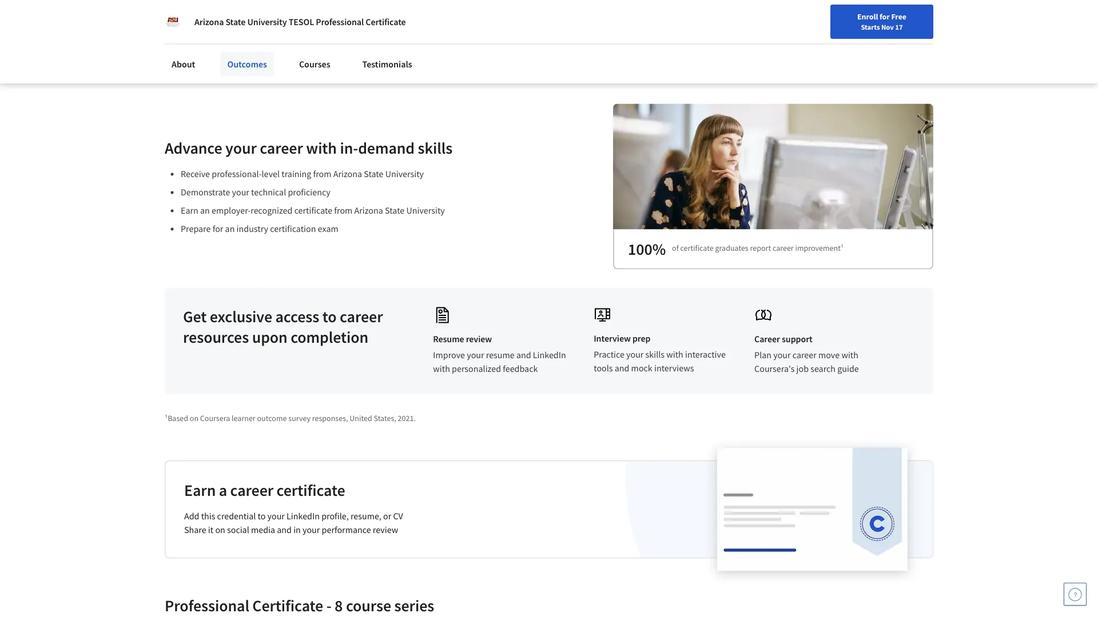 Task type: vqa. For each thing, say whether or not it's contained in the screenshot.
17
yes



Task type: locate. For each thing, give the bounding box(es) containing it.
skills inside the see how employees at top companies are mastering in-demand skills
[[262, 3, 296, 23]]

for
[[169, 6, 182, 17], [247, 6, 259, 17]]

from up proficiency
[[313, 169, 332, 180]]

courses link
[[292, 51, 337, 77]]

1 vertical spatial professional
[[165, 597, 249, 617]]

personalized
[[452, 364, 501, 375]]

review down or
[[373, 525, 398, 537]]

with down improve
[[433, 364, 450, 375]]

2 vertical spatial and
[[277, 525, 292, 537]]

for down arizona state university tesol professional certificate
[[294, 36, 305, 47]]

resume
[[486, 350, 515, 362]]

1 vertical spatial linkedin
[[287, 512, 320, 523]]

for inside enroll for free starts nov 17
[[880, 11, 890, 22]]

an
[[200, 205, 210, 217], [225, 224, 235, 235]]

in- up receive professional-level training from arizona state university
[[340, 138, 358, 158]]

free
[[892, 11, 907, 22]]

credential
[[217, 512, 256, 523]]

0 horizontal spatial coursera
[[200, 414, 230, 424]]

1 horizontal spatial professional
[[316, 16, 364, 27]]

8
[[335, 597, 343, 617]]

1 vertical spatial skills
[[418, 138, 453, 158]]

0 vertical spatial certificate
[[366, 16, 406, 27]]

2 vertical spatial for
[[213, 224, 223, 235]]

career up completion
[[340, 307, 383, 327]]

to
[[323, 307, 337, 327], [258, 512, 266, 523]]

in- down see
[[184, 3, 202, 23]]

new
[[781, 36, 796, 46]]

more
[[208, 36, 229, 47]]

1 horizontal spatial on
[[215, 525, 225, 537]]

1 horizontal spatial demand
[[358, 138, 415, 158]]

your down professional-
[[232, 187, 249, 199]]

shopping cart: 1 item image
[[831, 31, 853, 50]]

for up 'nov'
[[880, 11, 890, 22]]

0 horizontal spatial on
[[190, 414, 199, 424]]

or
[[383, 512, 392, 523]]

1 vertical spatial certificate
[[681, 244, 714, 254]]

1 vertical spatial certificate
[[253, 597, 323, 617]]

certificate up profile,
[[277, 481, 345, 501]]

to inside add this credential to your linkedin profile, resume, or cv share it on social media and in your performance review
[[258, 512, 266, 523]]

1 vertical spatial to
[[258, 512, 266, 523]]

1 vertical spatial an
[[225, 224, 235, 235]]

add this credential to your linkedin profile, resume, or cv share it on social media and in your performance review
[[184, 512, 403, 537]]

demand
[[202, 3, 258, 23], [358, 138, 415, 158]]

0 vertical spatial coursera
[[256, 36, 292, 47]]

responses,
[[312, 414, 348, 424]]

for left universities
[[169, 6, 182, 17]]

1 horizontal spatial from
[[334, 205, 353, 217]]

1 horizontal spatial an
[[225, 224, 235, 235]]

earn for earn a career certificate
[[184, 481, 216, 501]]

media
[[251, 525, 275, 537]]

to inside 'get exclusive access to career resources upon completion'
[[323, 307, 337, 327]]

1 vertical spatial and
[[615, 363, 630, 375]]

0 horizontal spatial from
[[313, 169, 332, 180]]

certificate
[[366, 16, 406, 27], [253, 597, 323, 617]]

coursera left learner
[[200, 414, 230, 424]]

starts
[[861, 22, 880, 31]]

0 vertical spatial to
[[323, 307, 337, 327]]

certificate down proficiency
[[294, 205, 333, 217]]

1 vertical spatial demand
[[358, 138, 415, 158]]

banner navigation
[[9, 0, 322, 23]]

linkedin up feedback
[[533, 350, 566, 362]]

coursera down for link
[[256, 36, 292, 47]]

1 horizontal spatial career
[[797, 36, 820, 46]]

your up mock
[[627, 350, 644, 361]]

career up plan
[[755, 334, 780, 346]]

review
[[466, 334, 492, 346], [373, 525, 398, 537]]

and up feedback
[[517, 350, 531, 362]]

1 vertical spatial in-
[[340, 138, 358, 158]]

1 horizontal spatial skills
[[418, 138, 453, 158]]

0 horizontal spatial linkedin
[[287, 512, 320, 523]]

0 vertical spatial review
[[466, 334, 492, 346]]

0 horizontal spatial demand
[[202, 3, 258, 23]]

enroll for free starts nov 17
[[858, 11, 907, 31]]

0 horizontal spatial in-
[[184, 3, 202, 23]]

certificate down companies
[[366, 16, 406, 27]]

2 vertical spatial skills
[[646, 350, 665, 361]]

for for for universities
[[169, 6, 182, 17]]

for
[[880, 11, 890, 22], [294, 36, 305, 47], [213, 224, 223, 235]]

access
[[276, 307, 319, 327]]

career right a in the left bottom of the page
[[230, 481, 274, 501]]

2 for from the left
[[247, 6, 259, 17]]

arizona
[[195, 16, 224, 27], [333, 169, 362, 180], [354, 205, 383, 217]]

2 horizontal spatial for
[[880, 11, 890, 22]]

1 horizontal spatial and
[[517, 350, 531, 362]]

0 vertical spatial career
[[797, 36, 820, 46]]

0 vertical spatial earn
[[181, 205, 198, 217]]

2 horizontal spatial and
[[615, 363, 630, 375]]

0 horizontal spatial an
[[200, 205, 210, 217]]

an down employer-
[[225, 224, 235, 235]]

nov
[[882, 22, 894, 31]]

from up exam
[[334, 205, 353, 217]]

resume,
[[351, 512, 382, 523]]

1 vertical spatial state
[[364, 169, 384, 180]]

1 vertical spatial review
[[373, 525, 398, 537]]

0 vertical spatial for
[[880, 11, 890, 22]]

your up personalized
[[467, 350, 484, 362]]

2021.
[[398, 414, 416, 424]]

career inside career support plan your career move with coursera's job search guide
[[793, 350, 817, 362]]

are
[[442, 0, 464, 2]]

review inside add this credential to your linkedin profile, resume, or cv share it on social media and in your performance review
[[373, 525, 398, 537]]

courses
[[299, 58, 330, 70]]

1 vertical spatial on
[[215, 525, 225, 537]]

1 vertical spatial arizona
[[333, 169, 362, 180]]

for for for
[[247, 6, 259, 17]]

1 vertical spatial for
[[294, 36, 305, 47]]

0 vertical spatial skills
[[262, 3, 296, 23]]

review up resume
[[466, 334, 492, 346]]

on right ¹based
[[190, 414, 199, 424]]

2 vertical spatial state
[[385, 205, 405, 217]]

coursera enterprise logos image
[[679, 0, 907, 40]]

add
[[184, 512, 199, 523]]

find your new career link
[[742, 34, 825, 49]]

earn left a in the left bottom of the page
[[184, 481, 216, 501]]

demand inside the see how employees at top companies are mastering in-demand skills
[[202, 3, 258, 23]]

1 horizontal spatial for
[[294, 36, 305, 47]]

0 horizontal spatial certificate
[[253, 597, 323, 617]]

tools
[[594, 363, 613, 375]]

linkedin up in
[[287, 512, 320, 523]]

about
[[231, 36, 254, 47]]

earn up prepare
[[181, 205, 198, 217]]

prepare for an industry certification exam
[[181, 224, 339, 235]]

0 vertical spatial and
[[517, 350, 531, 362]]

at
[[322, 0, 335, 2]]

certificate
[[294, 205, 333, 217], [681, 244, 714, 254], [277, 481, 345, 501]]

0 horizontal spatial career
[[755, 334, 780, 346]]

career inside find your new career link
[[797, 36, 820, 46]]

0 vertical spatial arizona
[[195, 16, 224, 27]]

proficiency
[[288, 187, 331, 199]]

career right report
[[773, 244, 794, 254]]

to up the media
[[258, 512, 266, 523]]

employees
[[244, 0, 318, 2]]

0 horizontal spatial and
[[277, 525, 292, 537]]

career up job
[[793, 350, 817, 362]]

english
[[879, 36, 907, 47]]

2 horizontal spatial state
[[385, 205, 405, 217]]

your up the media
[[268, 512, 285, 523]]

0 horizontal spatial for
[[169, 6, 182, 17]]

earn an employer-recognized certificate from arizona state university
[[181, 205, 445, 217]]

recognized
[[251, 205, 293, 217]]

in- inside the see how employees at top companies are mastering in-demand skills
[[184, 3, 202, 23]]

on right it
[[215, 525, 225, 537]]

0 horizontal spatial to
[[258, 512, 266, 523]]

0 horizontal spatial skills
[[262, 3, 296, 23]]

support
[[782, 334, 813, 346]]

career
[[797, 36, 820, 46], [755, 334, 780, 346]]

to up completion
[[323, 307, 337, 327]]

1 vertical spatial earn
[[184, 481, 216, 501]]

for down employees
[[247, 6, 259, 17]]

companies
[[365, 0, 439, 2]]

career up level
[[260, 138, 303, 158]]

interviews
[[655, 363, 694, 375]]

earn for earn an employer-recognized certificate from arizona state university
[[181, 205, 198, 217]]

professional-
[[212, 169, 262, 180]]

and right tools
[[615, 363, 630, 375]]

receive professional-level training from arizona state university
[[181, 169, 424, 180]]

level
[[262, 169, 280, 180]]

enroll
[[858, 11, 878, 22]]

0 horizontal spatial for
[[213, 224, 223, 235]]

0 horizontal spatial review
[[373, 525, 398, 537]]

and inside the interview prep practice your skills with interactive tools and mock interviews
[[615, 363, 630, 375]]

business
[[307, 36, 342, 47]]

career right the new
[[797, 36, 820, 46]]

1 vertical spatial career
[[755, 334, 780, 346]]

testimonials
[[363, 58, 412, 70]]

0 vertical spatial linkedin
[[533, 350, 566, 362]]

with up guide
[[842, 350, 859, 362]]

2 horizontal spatial skills
[[646, 350, 665, 361]]

career inside 100% of certificate graduates report career improvement ¹
[[773, 244, 794, 254]]

course
[[346, 597, 391, 617]]

0 vertical spatial university
[[247, 16, 287, 27]]

0 vertical spatial demand
[[202, 3, 258, 23]]

for right prepare
[[213, 224, 223, 235]]

career
[[260, 138, 303, 158], [773, 244, 794, 254], [340, 307, 383, 327], [793, 350, 817, 362], [230, 481, 274, 501]]

an down "demonstrate"
[[200, 205, 210, 217]]

your up coursera's
[[774, 350, 791, 362]]

0 horizontal spatial professional
[[165, 597, 249, 617]]

0 vertical spatial from
[[313, 169, 332, 180]]

1 horizontal spatial state
[[364, 169, 384, 180]]

coursera
[[256, 36, 292, 47], [200, 414, 230, 424]]

1 horizontal spatial review
[[466, 334, 492, 346]]

skills
[[262, 3, 296, 23], [418, 138, 453, 158], [646, 350, 665, 361]]

and left in
[[277, 525, 292, 537]]

career support plan your career move with coursera's job search guide
[[755, 334, 859, 375]]

certificate right of
[[681, 244, 714, 254]]

find
[[748, 36, 763, 46]]

tesol
[[289, 16, 314, 27]]

1 for from the left
[[169, 6, 182, 17]]

in-
[[184, 3, 202, 23], [340, 138, 358, 158]]

1 horizontal spatial to
[[323, 307, 337, 327]]

on inside add this credential to your linkedin profile, resume, or cv share it on social media and in your performance review
[[215, 525, 225, 537]]

None search field
[[163, 30, 438, 53]]

linkedin
[[533, 350, 566, 362], [287, 512, 320, 523]]

show notifications image
[[944, 37, 958, 51]]

see how employees at top companies are mastering in-demand skills
[[184, 0, 536, 23]]

1 vertical spatial from
[[334, 205, 353, 217]]

for link
[[242, 0, 317, 23]]

from
[[313, 169, 332, 180], [334, 205, 353, 217]]

¹based
[[165, 414, 188, 424]]

linkedin inside resume review improve your resume and linkedin with personalized feedback
[[533, 350, 566, 362]]

0 vertical spatial state
[[226, 16, 246, 27]]

get
[[183, 307, 207, 327]]

certificate left -
[[253, 597, 323, 617]]

0 vertical spatial in-
[[184, 3, 202, 23]]

with up interviews on the bottom right
[[667, 350, 684, 361]]

0 vertical spatial an
[[200, 205, 210, 217]]

mastering
[[467, 0, 536, 2]]

university
[[247, 16, 287, 27], [385, 169, 424, 180], [406, 205, 445, 217]]

1 horizontal spatial for
[[247, 6, 259, 17]]

1 horizontal spatial linkedin
[[533, 350, 566, 362]]

your
[[764, 36, 779, 46], [225, 138, 257, 158], [232, 187, 249, 199], [627, 350, 644, 361], [467, 350, 484, 362], [774, 350, 791, 362], [268, 512, 285, 523], [303, 525, 320, 537]]



Task type: describe. For each thing, give the bounding box(es) containing it.
plan
[[755, 350, 772, 362]]

advance
[[165, 138, 222, 158]]

1 vertical spatial coursera
[[200, 414, 230, 424]]

to for career
[[323, 307, 337, 327]]

to for your
[[258, 512, 266, 523]]

practice
[[594, 350, 625, 361]]

career inside career support plan your career move with coursera's job search guide
[[755, 334, 780, 346]]

certificate inside 100% of certificate graduates report career improvement ¹
[[681, 244, 714, 254]]

resume review improve your resume and linkedin with personalized feedback
[[433, 334, 566, 375]]

arizona state university tesol professional certificate
[[195, 16, 406, 27]]

improve
[[433, 350, 465, 362]]

performance
[[322, 525, 371, 537]]

english button
[[858, 23, 927, 60]]

employer-
[[212, 205, 251, 217]]

0 vertical spatial professional
[[316, 16, 364, 27]]

graduates
[[716, 244, 749, 254]]

outcomes link
[[221, 51, 274, 77]]

certification
[[270, 224, 316, 235]]

share
[[184, 525, 206, 537]]

resources
[[183, 328, 249, 348]]

for for certification
[[213, 224, 223, 235]]

-
[[327, 597, 332, 617]]

1 horizontal spatial certificate
[[366, 16, 406, 27]]

mock
[[631, 363, 653, 375]]

arizona state university image
[[165, 14, 181, 30]]

with inside career support plan your career move with coursera's job search guide
[[842, 350, 859, 362]]

2 vertical spatial arizona
[[354, 205, 383, 217]]

universities
[[184, 6, 229, 17]]

professional certificate - 8 course series
[[165, 597, 434, 617]]

series
[[395, 597, 434, 617]]

100% of certificate graduates report career improvement ¹
[[628, 240, 844, 260]]

1 horizontal spatial in-
[[340, 138, 358, 158]]

learn more about coursera for business link
[[184, 36, 342, 47]]

prep
[[633, 334, 651, 345]]

resume
[[433, 334, 464, 346]]

top
[[338, 0, 362, 2]]

improvement
[[796, 244, 841, 254]]

states,
[[374, 414, 396, 424]]

get exclusive access to career resources upon completion
[[183, 307, 383, 348]]

your inside career support plan your career move with coursera's job search guide
[[774, 350, 791, 362]]

for universities
[[169, 6, 229, 17]]

1 vertical spatial university
[[385, 169, 424, 180]]

2 vertical spatial university
[[406, 205, 445, 217]]

demonstrate your technical proficiency
[[181, 187, 331, 199]]

testimonials link
[[356, 51, 419, 77]]

review inside resume review improve your resume and linkedin with personalized feedback
[[466, 334, 492, 346]]

linkedin inside add this credential to your linkedin profile, resume, or cv share it on social media and in your performance review
[[287, 512, 320, 523]]

learn
[[184, 36, 206, 47]]

100%
[[628, 240, 666, 260]]

with inside resume review improve your resume and linkedin with personalized feedback
[[433, 364, 450, 375]]

interview prep practice your skills with interactive tools and mock interviews
[[594, 334, 726, 375]]

1 horizontal spatial coursera
[[256, 36, 292, 47]]

coursera career certificate image
[[718, 449, 908, 571]]

receive
[[181, 169, 210, 180]]

outcome
[[257, 414, 287, 424]]

your up professional-
[[225, 138, 257, 158]]

career inside 'get exclusive access to career resources upon completion'
[[340, 307, 383, 327]]

profile,
[[322, 512, 349, 523]]

social
[[227, 525, 249, 537]]

industry
[[237, 224, 268, 235]]

survey
[[289, 414, 311, 424]]

of
[[672, 244, 679, 254]]

training
[[282, 169, 311, 180]]

coursera's
[[755, 364, 795, 375]]

in
[[294, 525, 301, 537]]

about
[[172, 58, 195, 70]]

¹
[[841, 244, 844, 254]]

about link
[[165, 51, 202, 77]]

your inside resume review improve your resume and linkedin with personalized feedback
[[467, 350, 484, 362]]

for for nov
[[880, 11, 890, 22]]

¹based on coursera learner outcome survey responses, united states, 2021.
[[165, 414, 416, 424]]

0 vertical spatial on
[[190, 414, 199, 424]]

cv
[[393, 512, 403, 523]]

with up receive professional-level training from arizona state university
[[306, 138, 337, 158]]

and inside add this credential to your linkedin profile, resume, or cv share it on social media and in your performance review
[[277, 525, 292, 537]]

exclusive
[[210, 307, 272, 327]]

0 vertical spatial certificate
[[294, 205, 333, 217]]

prepare
[[181, 224, 211, 235]]

guide
[[838, 364, 859, 375]]

skills inside the interview prep practice your skills with interactive tools and mock interviews
[[646, 350, 665, 361]]

and inside resume review improve your resume and linkedin with personalized feedback
[[517, 350, 531, 362]]

upon
[[252, 328, 288, 348]]

your right in
[[303, 525, 320, 537]]

completion
[[291, 328, 369, 348]]

your inside the interview prep practice your skills with interactive tools and mock interviews
[[627, 350, 644, 361]]

technical
[[251, 187, 286, 199]]

a
[[219, 481, 227, 501]]

move
[[819, 350, 840, 362]]

feedback
[[503, 364, 538, 375]]

0 horizontal spatial state
[[226, 16, 246, 27]]

report
[[750, 244, 771, 254]]

outcomes
[[227, 58, 267, 70]]

help center image
[[1069, 588, 1083, 602]]

demonstrate
[[181, 187, 230, 199]]

17
[[896, 22, 903, 31]]

how
[[212, 0, 241, 2]]

interview
[[594, 334, 631, 345]]

learn more about coursera for business
[[184, 36, 342, 47]]

2 vertical spatial certificate
[[277, 481, 345, 501]]

interactive
[[685, 350, 726, 361]]

with inside the interview prep practice your skills with interactive tools and mock interviews
[[667, 350, 684, 361]]

your right the find
[[764, 36, 779, 46]]

it
[[208, 525, 214, 537]]



